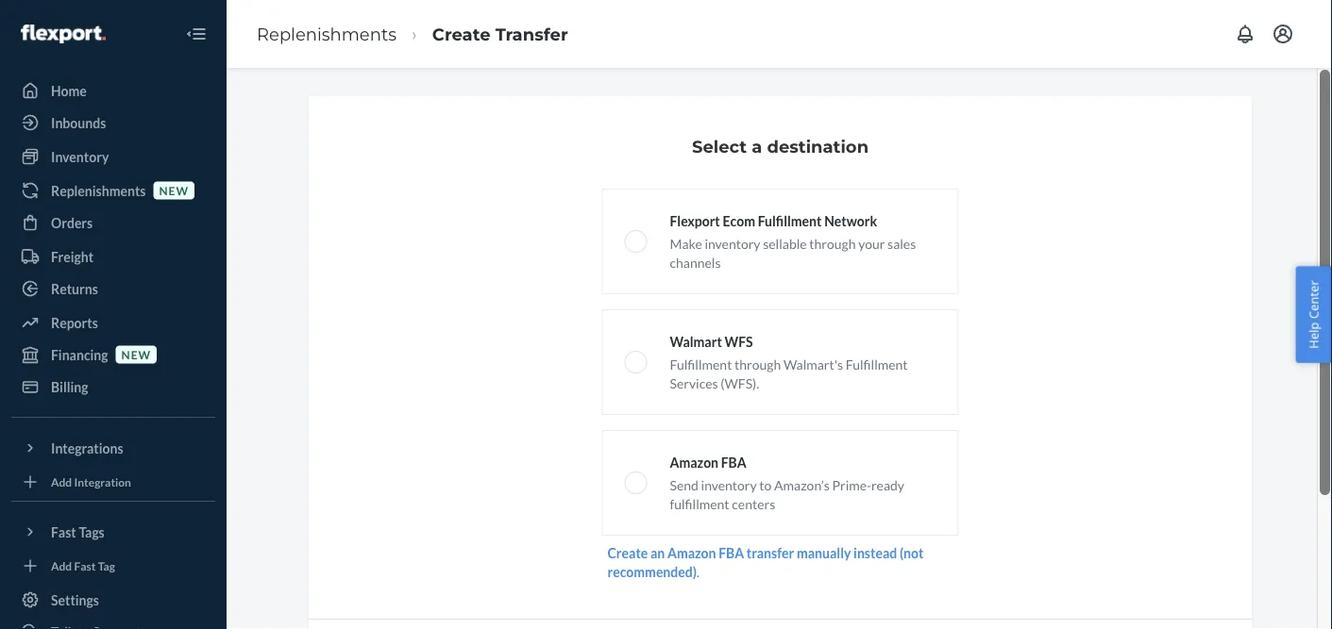Task type: describe. For each thing, give the bounding box(es) containing it.
help
[[1305, 322, 1322, 349]]

home
[[51, 83, 87, 99]]

create for create an amazon fba transfer manually instead (not recommended)
[[608, 545, 648, 561]]

fba inside amazon fba send inventory to amazon's prime-ready fulfillment centers
[[721, 455, 747, 471]]

orders
[[51, 215, 93, 231]]

select
[[692, 136, 747, 157]]

new for replenishments
[[159, 184, 189, 197]]

breadcrumbs navigation
[[242, 7, 583, 61]]

settings
[[51, 593, 99, 609]]

integrations button
[[11, 433, 215, 464]]

services
[[670, 375, 718, 391]]

returns
[[51, 281, 98, 297]]

integration
[[74, 475, 131, 489]]

tag
[[98, 559, 115, 573]]

inventory inside flexport ecom fulfillment network make inventory sellable through your sales channels
[[705, 236, 761, 252]]

through inside flexport ecom fulfillment network make inventory sellable through your sales channels
[[810, 236, 856, 252]]

reports link
[[11, 308, 215, 338]]

select a destination
[[692, 136, 869, 157]]

open account menu image
[[1272, 23, 1295, 45]]

.
[[697, 564, 700, 580]]

freight
[[51, 249, 94, 265]]

ready
[[871, 477, 905, 493]]

fast inside dropdown button
[[51, 525, 76, 541]]

add integration link
[[11, 471, 215, 494]]

help center
[[1305, 281, 1322, 349]]

create an amazon fba transfer manually instead (not recommended) link
[[608, 545, 924, 580]]

recommended)
[[608, 564, 697, 580]]

replenishments inside breadcrumbs navigation
[[257, 24, 397, 44]]

add fast tag link
[[11, 555, 215, 578]]

walmart's
[[784, 356, 843, 372]]

an
[[651, 545, 665, 561]]

ecom
[[723, 213, 755, 229]]

replenishments link
[[257, 24, 397, 44]]

tags
[[79, 525, 105, 541]]

amazon inside create an amazon fba transfer manually instead (not recommended)
[[668, 545, 716, 561]]

prime-
[[832, 477, 871, 493]]

new for financing
[[121, 348, 151, 362]]

(not
[[900, 545, 924, 561]]

create for create transfer
[[432, 24, 491, 44]]

fba inside create an amazon fba transfer manually instead (not recommended)
[[719, 545, 744, 561]]

to
[[759, 477, 772, 493]]

inventory link
[[11, 142, 215, 172]]

2 horizontal spatial fulfillment
[[846, 356, 908, 372]]

through inside walmart wfs fulfillment through walmart's fulfillment services (wfs).
[[735, 356, 781, 372]]

reports
[[51, 315, 98, 331]]

make
[[670, 236, 702, 252]]

sales
[[888, 236, 916, 252]]



Task type: locate. For each thing, give the bounding box(es) containing it.
1 vertical spatial inventory
[[701, 477, 757, 493]]

amazon up .
[[668, 545, 716, 561]]

(wfs).
[[721, 375, 759, 391]]

create transfer link
[[432, 24, 568, 44]]

0 horizontal spatial create
[[432, 24, 491, 44]]

1 vertical spatial replenishments
[[51, 183, 146, 199]]

1 vertical spatial fast
[[74, 559, 96, 573]]

1 horizontal spatial through
[[810, 236, 856, 252]]

inventory
[[51, 149, 109, 165]]

through
[[810, 236, 856, 252], [735, 356, 781, 372]]

center
[[1305, 281, 1322, 319]]

new
[[159, 184, 189, 197], [121, 348, 151, 362]]

network
[[824, 213, 877, 229]]

manually
[[797, 545, 851, 561]]

1 horizontal spatial create
[[608, 545, 648, 561]]

new down reports link
[[121, 348, 151, 362]]

walmart wfs fulfillment through walmart's fulfillment services (wfs).
[[670, 334, 908, 391]]

inventory down ecom
[[705, 236, 761, 252]]

fulfillment for sellable
[[758, 213, 822, 229]]

replenishments
[[257, 24, 397, 44], [51, 183, 146, 199]]

1 horizontal spatial fulfillment
[[758, 213, 822, 229]]

orders link
[[11, 208, 215, 238]]

add for add integration
[[51, 475, 72, 489]]

your
[[858, 236, 885, 252]]

billing link
[[11, 372, 215, 402]]

fulfillment up sellable
[[758, 213, 822, 229]]

inventory inside amazon fba send inventory to amazon's prime-ready fulfillment centers
[[701, 477, 757, 493]]

add integration
[[51, 475, 131, 489]]

send
[[670, 477, 699, 493]]

1 horizontal spatial new
[[159, 184, 189, 197]]

centers
[[732, 496, 775, 512]]

help center button
[[1296, 266, 1332, 363]]

1 vertical spatial new
[[121, 348, 151, 362]]

flexport logo image
[[21, 25, 106, 43]]

amazon's
[[774, 477, 830, 493]]

amazon
[[670, 455, 719, 471], [668, 545, 716, 561]]

create transfer
[[432, 24, 568, 44]]

amazon fba send inventory to amazon's prime-ready fulfillment centers
[[670, 455, 905, 512]]

create inside create an amazon fba transfer manually instead (not recommended)
[[608, 545, 648, 561]]

flexport
[[670, 213, 720, 229]]

0 vertical spatial amazon
[[670, 455, 719, 471]]

channels
[[670, 254, 721, 271]]

1 vertical spatial through
[[735, 356, 781, 372]]

through up (wfs).
[[735, 356, 781, 372]]

0 vertical spatial through
[[810, 236, 856, 252]]

1 vertical spatial create
[[608, 545, 648, 561]]

fulfillment
[[670, 496, 729, 512]]

amazon inside amazon fba send inventory to amazon's prime-ready fulfillment centers
[[670, 455, 719, 471]]

financing
[[51, 347, 108, 363]]

add left integration
[[51, 475, 72, 489]]

fast
[[51, 525, 76, 541], [74, 559, 96, 573]]

0 vertical spatial inventory
[[705, 236, 761, 252]]

settings link
[[11, 585, 215, 616]]

transfer
[[747, 545, 794, 561]]

sellable
[[763, 236, 807, 252]]

through down network
[[810, 236, 856, 252]]

create an amazon fba transfer manually instead (not recommended)
[[608, 545, 924, 580]]

fast left tags
[[51, 525, 76, 541]]

1 add from the top
[[51, 475, 72, 489]]

amazon up send
[[670, 455, 719, 471]]

fulfillment inside flexport ecom fulfillment network make inventory sellable through your sales channels
[[758, 213, 822, 229]]

home link
[[11, 76, 215, 106]]

create
[[432, 24, 491, 44], [608, 545, 648, 561]]

fba
[[721, 455, 747, 471], [719, 545, 744, 561]]

1 vertical spatial fba
[[719, 545, 744, 561]]

fba left transfer
[[719, 545, 744, 561]]

0 horizontal spatial fulfillment
[[670, 356, 732, 372]]

create left an
[[608, 545, 648, 561]]

open notifications image
[[1234, 23, 1257, 45]]

1 horizontal spatial replenishments
[[257, 24, 397, 44]]

fast tags
[[51, 525, 105, 541]]

1 vertical spatial amazon
[[668, 545, 716, 561]]

0 vertical spatial new
[[159, 184, 189, 197]]

inventory
[[705, 236, 761, 252], [701, 477, 757, 493]]

0 horizontal spatial through
[[735, 356, 781, 372]]

transfer
[[495, 24, 568, 44]]

new up orders link
[[159, 184, 189, 197]]

add fast tag
[[51, 559, 115, 573]]

destination
[[767, 136, 869, 157]]

instead
[[854, 545, 897, 561]]

fulfillment right the walmart's
[[846, 356, 908, 372]]

fulfillment
[[758, 213, 822, 229], [670, 356, 732, 372], [846, 356, 908, 372]]

fulfillment for services
[[670, 356, 732, 372]]

0 vertical spatial add
[[51, 475, 72, 489]]

freight link
[[11, 242, 215, 272]]

0 vertical spatial create
[[432, 24, 491, 44]]

0 vertical spatial fast
[[51, 525, 76, 541]]

0 vertical spatial fba
[[721, 455, 747, 471]]

flexport ecom fulfillment network make inventory sellable through your sales channels
[[670, 213, 916, 271]]

create inside breadcrumbs navigation
[[432, 24, 491, 44]]

0 horizontal spatial replenishments
[[51, 183, 146, 199]]

inventory up centers
[[701, 477, 757, 493]]

add
[[51, 475, 72, 489], [51, 559, 72, 573]]

add for add fast tag
[[51, 559, 72, 573]]

close navigation image
[[185, 23, 208, 45]]

fast left tag
[[74, 559, 96, 573]]

returns link
[[11, 274, 215, 304]]

wfs
[[725, 334, 753, 350]]

2 add from the top
[[51, 559, 72, 573]]

billing
[[51, 379, 88, 395]]

inbounds
[[51, 115, 106, 131]]

fulfillment up services
[[670, 356, 732, 372]]

1 vertical spatial add
[[51, 559, 72, 573]]

0 vertical spatial replenishments
[[257, 24, 397, 44]]

fba up centers
[[721, 455, 747, 471]]

integrations
[[51, 440, 123, 457]]

walmart
[[670, 334, 722, 350]]

add up settings
[[51, 559, 72, 573]]

create left transfer
[[432, 24, 491, 44]]

0 horizontal spatial new
[[121, 348, 151, 362]]

a
[[752, 136, 762, 157]]

fast tags button
[[11, 517, 215, 548]]

inbounds link
[[11, 108, 215, 138]]



Task type: vqa. For each thing, say whether or not it's contained in the screenshot.
the membership within the You are currently auto-enrolled into a 90 day free trial to our initial membership offering. Users who begin their trial before September 30th, have free trial access to the program through the end of 2023. You'll be able to opt into our full program when we launch later this fall.
no



